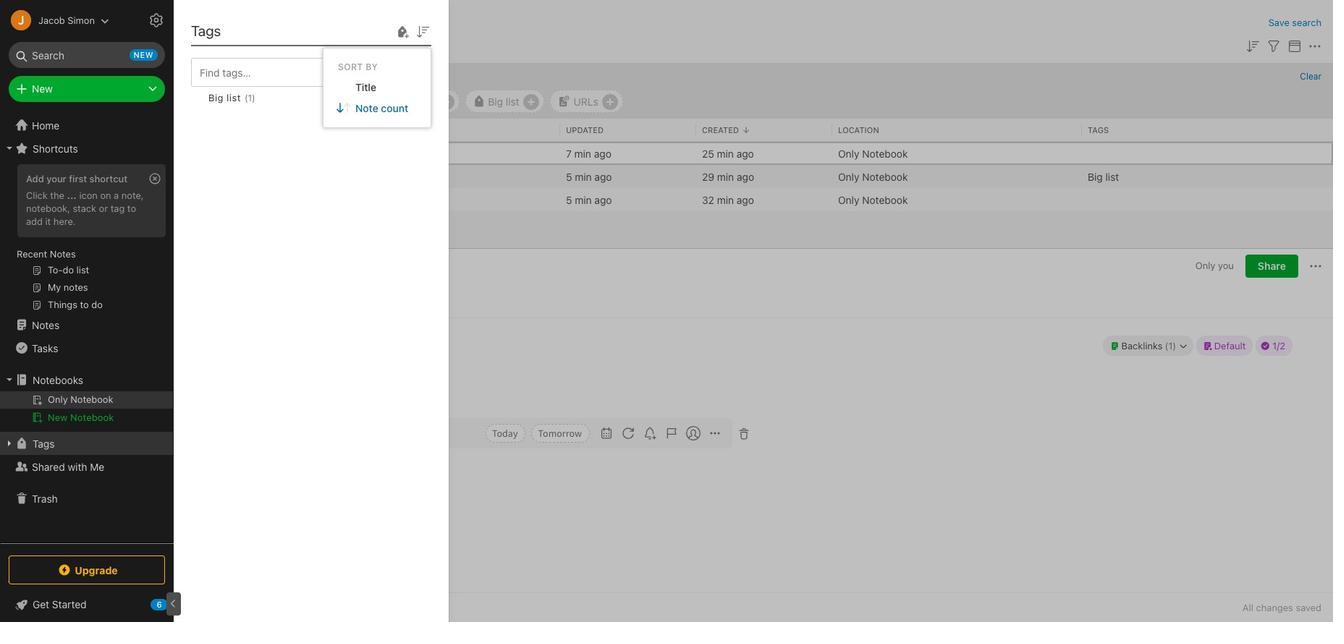 Task type: describe. For each thing, give the bounding box(es) containing it.
13,
[[273, 95, 286, 107]]

location
[[838, 125, 879, 134]]

new
[[134, 50, 153, 59]]

notebook,
[[26, 203, 70, 214]]

here.
[[53, 216, 76, 227]]

nov 13 - dec 13, 2023
[[209, 95, 313, 107]]

new for new
[[32, 83, 53, 95]]

only inside button
[[365, 95, 387, 107]]

started
[[52, 599, 87, 611]]

icon
[[79, 190, 98, 201]]

title link
[[324, 76, 431, 97]]

search
[[1292, 17, 1322, 28]]

5 min ago for 32 min ago
[[566, 194, 612, 206]]

nov
[[209, 95, 228, 107]]

5 min ago for 29 min ago
[[566, 170, 612, 183]]

new notebook
[[48, 412, 114, 423]]

notebooks link
[[0, 368, 173, 392]]

updated
[[566, 125, 604, 134]]

saved
[[1296, 602, 1322, 614]]

25
[[702, 147, 714, 160]]

the
[[50, 190, 64, 201]]

with
[[68, 461, 87, 473]]

3 notes
[[191, 39, 226, 51]]

expand tags image
[[4, 438, 15, 449]]

1
[[248, 92, 252, 103]]

simon
[[68, 14, 95, 26]]

save search button
[[1269, 16, 1322, 30]]

shortcuts
[[33, 142, 78, 155]]

or
[[99, 203, 108, 214]]

list inside row group
[[1106, 170, 1119, 183]]

only you
[[1196, 260, 1234, 272]]

upgrade
[[75, 564, 118, 577]]

notes inside 'group'
[[50, 248, 76, 260]]

0 horizontal spatial list
[[227, 92, 241, 104]]

sort by
[[338, 61, 378, 72]]

me
[[90, 461, 104, 473]]

share
[[1258, 260, 1286, 272]]

urls
[[574, 95, 598, 107]]

list inside big list button
[[506, 95, 519, 107]]

new notebook button
[[0, 409, 173, 426]]

only inside note window element
[[1196, 260, 1216, 272]]

only notebook for 29 min ago
[[838, 170, 908, 183]]

2023
[[289, 95, 313, 107]]

jacob
[[38, 14, 65, 26]]

you
[[1218, 260, 1234, 272]]

big list ( 1 )
[[208, 92, 255, 104]]

group containing add your first shortcut
[[0, 160, 173, 319]]

big list inside button
[[488, 95, 519, 107]]

add
[[26, 216, 43, 227]]

notebook inside 'group'
[[70, 412, 114, 423]]

big inside button
[[488, 95, 503, 107]]

0 horizontal spatial big
[[208, 92, 224, 104]]

row group containing 7 min ago
[[174, 142, 1333, 211]]

row group containing updated
[[174, 119, 1333, 142]]

a
[[114, 190, 119, 201]]

add your first shortcut
[[26, 173, 127, 185]]

clear
[[1300, 71, 1322, 82]]

sort
[[338, 61, 363, 72]]

on
[[100, 190, 111, 201]]

shared with me
[[32, 461, 104, 473]]

settings image
[[148, 12, 165, 29]]

29 min ago
[[702, 170, 754, 183]]

Account field
[[0, 6, 109, 35]]

5 for 29 min ago
[[566, 170, 572, 183]]

only notebook for 25 min ago
[[838, 147, 908, 160]]

home link
[[0, 114, 174, 137]]

urls button
[[550, 90, 623, 113]]

home
[[32, 119, 60, 131]]

nov 13 - dec 13, 2023 button
[[187, 90, 337, 113]]

trash link
[[0, 487, 173, 510]]

upgrade button
[[9, 556, 165, 585]]

note,
[[121, 190, 144, 201]]

tag
[[111, 203, 125, 214]]

7 min ago
[[566, 147, 611, 160]]

click the ...
[[26, 190, 77, 201]]

add a reminder image
[[182, 599, 200, 617]]

add
[[26, 173, 44, 185]]

recent notes
[[17, 248, 76, 260]]



Task type: vqa. For each thing, say whether or not it's contained in the screenshot.
)
yes



Task type: locate. For each thing, give the bounding box(es) containing it.
1 row group from the top
[[174, 119, 1333, 142]]

count
[[381, 102, 408, 114]]

filters
[[188, 71, 222, 82]]

notes right recent in the top of the page
[[50, 248, 76, 260]]

1 horizontal spatial tags
[[191, 22, 221, 39]]

notes inside notes link
[[32, 319, 60, 331]]

shortcut
[[90, 173, 127, 185]]

2 horizontal spatial big
[[1088, 170, 1103, 183]]

notes link
[[0, 313, 173, 337]]

dec
[[251, 95, 270, 107]]

dropdown list menu
[[324, 76, 431, 118]]

25 min ago
[[702, 147, 754, 160]]

create new tag image
[[394, 23, 411, 40]]

tree containing home
[[0, 114, 174, 543]]

share button
[[1246, 255, 1298, 278]]

new down notebooks
[[48, 412, 68, 423]]

0 horizontal spatial big list
[[488, 95, 519, 107]]

column header inside row group
[[191, 124, 554, 136]]

click
[[26, 190, 48, 201]]

1 vertical spatial notes
[[32, 319, 60, 331]]

ago
[[594, 147, 611, 160], [737, 147, 754, 160], [595, 170, 612, 183], [737, 170, 754, 183], [595, 194, 612, 206], [737, 194, 754, 206]]

cell
[[0, 392, 173, 409]]

1 5 min ago from the top
[[566, 170, 612, 183]]

new for new notebook
[[48, 412, 68, 423]]

0 vertical spatial big list
[[488, 95, 519, 107]]

your
[[46, 173, 66, 185]]

0 vertical spatial tags
[[191, 22, 221, 39]]

by
[[366, 61, 378, 72]]

new button
[[9, 76, 165, 102]]

5 min ago
[[566, 170, 612, 183], [566, 194, 612, 206]]

big list button
[[466, 90, 544, 113]]

recent
[[17, 248, 47, 260]]

all
[[1243, 602, 1254, 614]]

only notebook inside only notebook button
[[365, 95, 435, 107]]

icon on a note, notebook, stack or tag to add it here.
[[26, 190, 144, 227]]

clear button
[[1300, 71, 1322, 82]]

0 horizontal spatial tags
[[33, 438, 55, 450]]

5 for 32 min ago
[[566, 194, 572, 206]]

row group
[[174, 119, 1333, 142], [174, 142, 1333, 211]]

click to collapse image
[[168, 596, 179, 613]]

get started
[[33, 599, 87, 611]]

trash
[[32, 493, 58, 505]]

1 horizontal spatial list
[[506, 95, 519, 107]]

sort options image
[[414, 23, 431, 40]]

Help and Learning task checklist field
[[0, 594, 174, 617]]

note count
[[355, 102, 408, 114]]

13
[[230, 95, 241, 107]]

6
[[157, 600, 162, 609]]

min
[[574, 147, 591, 160], [717, 147, 734, 160], [575, 170, 592, 183], [717, 170, 734, 183], [575, 194, 592, 206], [717, 194, 734, 206]]

2 horizontal spatial list
[[1106, 170, 1119, 183]]

Sort field
[[414, 22, 431, 40]]

29
[[702, 170, 714, 183]]

32 min ago
[[702, 194, 754, 206]]

new search field
[[19, 42, 158, 68]]

notes
[[200, 39, 226, 51]]

0 vertical spatial new
[[32, 83, 53, 95]]

)
[[252, 92, 255, 103]]

32
[[702, 194, 714, 206]]

2 horizontal spatial tags
[[1088, 125, 1109, 134]]

expand notebooks image
[[4, 374, 15, 386]]

note
[[355, 102, 378, 114]]

changes
[[1256, 602, 1293, 614]]

0 vertical spatial 5
[[566, 170, 572, 183]]

jacob simon
[[38, 14, 95, 26]]

big inside row group
[[1088, 170, 1103, 183]]

tags button
[[0, 432, 173, 455]]

tags
[[191, 22, 221, 39], [1088, 125, 1109, 134], [33, 438, 55, 450]]

1 5 from the top
[[566, 170, 572, 183]]

notes up 'tasks'
[[32, 319, 60, 331]]

Search text field
[[19, 42, 155, 68]]

tags inside row group
[[1088, 125, 1109, 134]]

7
[[566, 147, 572, 160]]

1 vertical spatial tags
[[1088, 125, 1109, 134]]

created
[[702, 125, 739, 134]]

shared
[[32, 461, 65, 473]]

1 horizontal spatial big
[[488, 95, 503, 107]]

save
[[1269, 17, 1290, 28]]

Note Editor text field
[[174, 318, 1333, 593]]

title
[[355, 81, 376, 93]]

get
[[33, 599, 49, 611]]

2 vertical spatial tags
[[33, 438, 55, 450]]

big
[[208, 92, 224, 104], [488, 95, 503, 107], [1088, 170, 1103, 183]]

5
[[566, 170, 572, 183], [566, 194, 572, 206]]

only notebook for 32 min ago
[[838, 194, 908, 206]]

1 vertical spatial 5 min ago
[[566, 194, 612, 206]]

to
[[127, 203, 136, 214]]

list
[[227, 92, 241, 104], [506, 95, 519, 107], [1106, 170, 1119, 183]]

2 5 from the top
[[566, 194, 572, 206]]

1 vertical spatial big list
[[1088, 170, 1119, 183]]

note window element
[[174, 249, 1333, 622]]

column header
[[191, 124, 554, 136]]

-
[[244, 95, 249, 107]]

note count link
[[324, 97, 431, 118]]

notes
[[50, 248, 76, 260], [32, 319, 60, 331]]

stack
[[73, 203, 96, 214]]

new inside popup button
[[32, 83, 53, 95]]

new inside button
[[48, 412, 68, 423]]

2 row group from the top
[[174, 142, 1333, 211]]

3
[[191, 39, 197, 51]]

0 vertical spatial notes
[[50, 248, 76, 260]]

group
[[0, 160, 173, 319]]

tasks button
[[0, 337, 173, 360]]

only notebook
[[208, 14, 309, 31], [365, 95, 435, 107], [838, 147, 908, 160], [838, 170, 908, 183], [838, 194, 908, 206]]

1 vertical spatial 5
[[566, 194, 572, 206]]

only
[[208, 14, 239, 31], [365, 95, 387, 107], [838, 147, 860, 160], [838, 170, 860, 183], [838, 194, 860, 206], [1196, 260, 1216, 272]]

all changes saved
[[1243, 602, 1322, 614]]

notebooks
[[33, 374, 83, 386]]

(
[[245, 92, 248, 103]]

new up the home
[[32, 83, 53, 95]]

save search
[[1269, 17, 1322, 28]]

0 vertical spatial 5 min ago
[[566, 170, 612, 183]]

new notebook group
[[0, 392, 173, 432]]

only notebook button
[[343, 90, 460, 113]]

it
[[45, 216, 51, 227]]

tasks
[[32, 342, 58, 354]]

1 horizontal spatial big list
[[1088, 170, 1119, 183]]

2 5 min ago from the top
[[566, 194, 612, 206]]

shortcuts button
[[0, 137, 173, 160]]

1 vertical spatial new
[[48, 412, 68, 423]]

big list
[[488, 95, 519, 107], [1088, 170, 1119, 183]]

first
[[69, 173, 87, 185]]

...
[[67, 190, 77, 201]]

tags inside button
[[33, 438, 55, 450]]

Find tags… text field
[[192, 63, 414, 82]]

tree
[[0, 114, 174, 543]]



